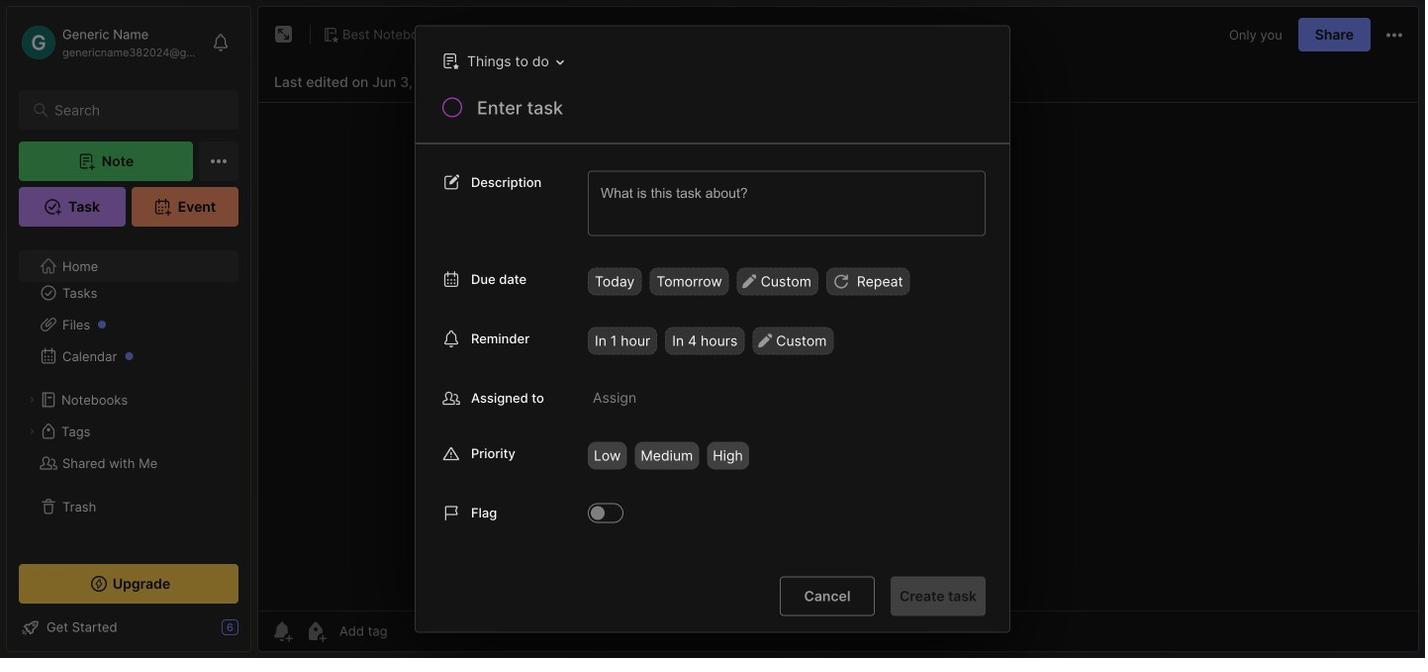 Task type: vqa. For each thing, say whether or not it's contained in the screenshot.
Expand note ICON
yes



Task type: describe. For each thing, give the bounding box(es) containing it.
What is this task about? text field
[[588, 171, 986, 236]]

main element
[[0, 0, 257, 658]]

add a reminder image
[[270, 620, 294, 643]]

expand notebooks image
[[26, 394, 38, 406]]

expand note image
[[272, 23, 296, 47]]

Enter task text field
[[475, 95, 986, 129]]

Go to note or move task field
[[432, 47, 571, 76]]

none search field inside main element
[[54, 98, 212, 122]]

expand tags image
[[26, 426, 38, 437]]

tree inside main element
[[7, 214, 250, 546]]

note window element
[[257, 6, 1419, 652]]

add tag image
[[304, 620, 328, 643]]



Task type: locate. For each thing, give the bounding box(es) containing it.
tree
[[7, 214, 250, 546]]

Note Editor text field
[[258, 102, 1418, 611]]

None search field
[[54, 98, 212, 122]]

Search text field
[[54, 101, 212, 120]]



